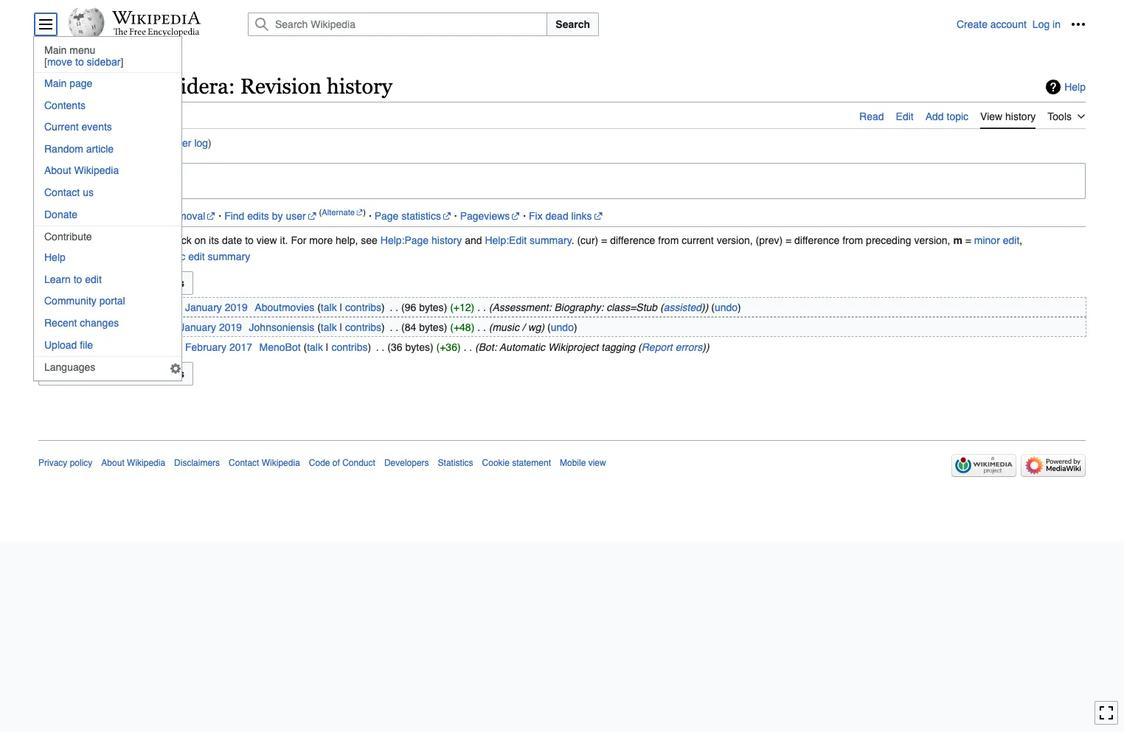 Task type: describe. For each thing, give the bounding box(es) containing it.
help,
[[336, 235, 358, 246]]

report
[[642, 341, 673, 353]]

talk for menobot
[[307, 341, 323, 353]]

1 from from the left
[[658, 235, 679, 246]]

cookie statement
[[482, 458, 551, 468]]

log
[[194, 137, 208, 149]]

contribs link for 84
[[345, 322, 382, 333]]

to inside main menu move to sidebar
[[75, 56, 84, 68]]

5
[[171, 322, 177, 333]]

johnsoniensis link
[[249, 322, 315, 333]]

mobile view link
[[560, 458, 606, 468]]

changes
[[80, 317, 119, 329]]

recent
[[44, 317, 77, 329]]

(cur)
[[577, 235, 599, 246]]

2 version, from the left
[[914, 235, 951, 246]]

talk link for menobot
[[307, 341, 323, 353]]

disclaimers
[[174, 458, 220, 468]]

Search Wikipedia search field
[[248, 13, 548, 36]]

history inside for any version listed below, click on its date to view it. for more help, see help:page history and help:edit summary . (cur) = difference from current version, (prev) = difference from preceding version, m = minor edit , → = section edit
[[432, 235, 462, 246]]

wikipedia for the bottom about wikipedia link
[[127, 458, 165, 468]]

search
[[556, 18, 590, 30]]

for
[[85, 137, 97, 149]]

= right →
[[52, 251, 58, 263]]

automatic
[[141, 251, 185, 263]]

links
[[571, 210, 592, 222]]

07:18, 16 january 2019 link
[[139, 302, 248, 314]]

random
[[44, 143, 83, 155]]

us
[[83, 187, 94, 198]]

footer containing privacy policy
[[38, 440, 1086, 482]]

statistics
[[438, 458, 473, 468]]

page statistics
[[375, 210, 441, 222]]

undo link for music / wg
[[551, 322, 574, 333]]

contents
[[44, 99, 86, 111]]

article link
[[38, 102, 67, 127]]

date
[[222, 235, 242, 246]]

article
[[86, 143, 114, 155]]

find addition/removal
[[107, 210, 205, 222]]

wikimedia foundation image
[[952, 454, 1017, 477]]

0 horizontal spatial help
[[44, 252, 66, 264]]

2 vertical spatial (
[[638, 341, 642, 353]]

main page link
[[34, 73, 181, 94]]

0 horizontal spatial help link
[[34, 247, 181, 268]]

errors
[[676, 341, 703, 353]]

view filter log link
[[148, 137, 208, 149]]

tools:
[[79, 210, 104, 222]]

1 for from the left
[[38, 235, 54, 246]]

edit
[[896, 110, 914, 122]]

84
[[405, 322, 416, 333]]

menu image
[[38, 17, 53, 32]]

logs
[[63, 137, 82, 149]]

/
[[522, 322, 525, 333]]

tools
[[1048, 110, 1072, 122]]

0 vertical spatial about wikipedia link
[[34, 160, 181, 181]]

statement
[[512, 458, 551, 468]]

music
[[492, 322, 519, 333]]

talk:gota nishidera: revision history
[[38, 75, 393, 98]]

view history
[[981, 110, 1036, 122]]

edit right minor
[[1003, 235, 1020, 246]]

main page
[[44, 77, 93, 89]]

find for find addition/removal
[[107, 210, 127, 222]]

about wikipedia inside footer
[[101, 458, 165, 468]]

0 vertical spatial (
[[319, 207, 322, 218]]

statistics link
[[438, 458, 473, 468]]

external tools:
[[38, 210, 107, 222]]

(prev)
[[756, 235, 783, 246]]

more
[[309, 235, 333, 246]]

2019 for 17:37, 5 january 2019
[[219, 322, 242, 333]]

privacy
[[38, 458, 67, 468]]

2 from from the left
[[843, 235, 863, 246]]

talk link
[[79, 102, 97, 129]]

menobot link
[[259, 341, 301, 353]]

the free encyclopedia image
[[113, 28, 200, 38]]

3 prev from the top
[[82, 341, 102, 353]]

developers link
[[384, 458, 429, 468]]

log in link
[[1033, 18, 1061, 30]]

talk for aboutmovies
[[321, 302, 337, 314]]

disclaimers link
[[174, 458, 220, 468]]

= right (cur)
[[601, 235, 607, 246]]

wikipedia image
[[112, 11, 201, 24]]

nishidera:
[[136, 75, 235, 98]]

class=stub
[[607, 302, 657, 314]]

help inside talk:gota nishidera: revision history main content
[[1065, 81, 1086, 93]]

bot:
[[479, 341, 497, 353]]

0 vertical spatial about
[[44, 165, 71, 177]]

learn
[[44, 274, 71, 285]]

view for view logs for this page view filter log )
[[38, 137, 61, 149]]

main menu move to sidebar
[[44, 44, 121, 68]]

january for 16
[[185, 302, 222, 314]]

‎ right +12
[[475, 302, 475, 314]]

search button
[[547, 13, 599, 36]]

wikipedia for the contact wikipedia link
[[262, 458, 300, 468]]

donate link
[[34, 204, 181, 225]]

automatic edit summary
[[141, 251, 250, 263]]

upload
[[44, 339, 77, 351]]

version
[[76, 235, 110, 246]]

current events
[[44, 121, 112, 133]]

contact for contact wikipedia
[[229, 458, 259, 468]]

0 horizontal spatial wikipedia
[[74, 165, 119, 177]]

prev link for 07:18, 16 january 2019
[[82, 302, 102, 314]]

‎ right "+36"
[[461, 341, 461, 353]]

‎ left "84"
[[387, 322, 390, 333]]

96 bytes
[[405, 302, 444, 314]]

create account log in
[[957, 18, 1061, 30]]

about inside footer
[[101, 458, 124, 468]]

create
[[957, 18, 988, 30]]

pageviews link
[[460, 210, 520, 222]]

= right (prev)
[[786, 235, 792, 246]]

0 vertical spatial help link
[[1046, 79, 1086, 94]]

main for main menu move to sidebar
[[44, 44, 67, 56]]

1 vertical spatial about wikipedia link
[[101, 458, 165, 468]]

it.
[[280, 235, 288, 246]]

help:edit summary link
[[485, 235, 572, 246]]

help:page history link
[[381, 235, 462, 246]]

+36
[[440, 341, 457, 353]]

below,
[[139, 235, 169, 246]]

2 difference from the left
[[795, 235, 840, 246]]

‎ left aboutmovies "link"
[[248, 302, 248, 314]]

recent changes
[[44, 317, 119, 329]]

2 for from the left
[[291, 235, 306, 246]]

main for main page
[[44, 77, 67, 89]]

16
[[171, 302, 182, 314]]

topic
[[947, 110, 969, 122]]

current events link
[[34, 117, 181, 137]]

section edit link
[[60, 251, 113, 263]]

prev for 17:37,
[[82, 322, 102, 333]]

mobile
[[560, 458, 586, 468]]

0 horizontal spatial view
[[148, 137, 169, 149]]

external
[[38, 210, 76, 222]]

2 vertical spatial to
[[74, 274, 82, 285]]

add topic link
[[926, 102, 969, 127]]

fullscreen image
[[1099, 706, 1114, 721]]

random article link
[[34, 139, 181, 159]]

contact wikipedia link
[[229, 458, 300, 468]]

fix dead links
[[529, 210, 592, 222]]

dead
[[546, 210, 569, 222]]

‎ up 2017
[[242, 322, 242, 333]]

‎ left 96
[[387, 302, 390, 314]]

minor
[[974, 235, 1000, 246]]

contact wikipedia
[[229, 458, 300, 468]]

assessment:
[[492, 302, 552, 314]]



Task type: locate. For each thing, give the bounding box(es) containing it.
cur up upload file
[[59, 322, 73, 333]]

about right policy
[[101, 458, 124, 468]]

contact for contact us
[[44, 187, 80, 198]]

view logs for this page link
[[38, 137, 142, 149]]

0 vertical spatial history
[[327, 75, 393, 98]]

(
[[319, 207, 322, 218], [660, 302, 664, 314], [638, 341, 642, 353]]

talk:gota nishidera: revision history main content
[[32, 66, 1092, 404]]

2 vertical spatial view
[[588, 458, 606, 468]]

2019
[[225, 302, 248, 314], [219, 322, 242, 333]]

edit down the section edit link
[[85, 274, 102, 285]]

view
[[148, 137, 169, 149], [257, 235, 277, 246], [588, 458, 606, 468]]

bot: automatic wikiproject tagging ( report errors )
[[479, 341, 706, 353]]

undo for assessment: biography: class=stub (
[[715, 302, 738, 314]]

0 horizontal spatial history
[[327, 75, 393, 98]]

contribs link for 96
[[345, 302, 382, 314]]

0 horizontal spatial (
[[319, 207, 322, 218]]

cur link for +36
[[59, 341, 73, 353]]

view inside footer
[[588, 458, 606, 468]]

1 vertical spatial about
[[101, 458, 124, 468]]

0 vertical spatial talk link
[[321, 302, 337, 314]]

bytes for 84 bytes
[[419, 322, 444, 333]]

statistics
[[402, 210, 441, 222]]

talk link right menobot
[[307, 341, 323, 353]]

1 find from the left
[[107, 210, 127, 222]]

) up errors
[[702, 302, 705, 314]]

read
[[860, 110, 884, 122]]

about wikipedia link right policy
[[101, 458, 165, 468]]

talk for johnsoniensis
[[321, 322, 337, 333]]

1 horizontal spatial find
[[224, 210, 244, 222]]

talk
[[79, 110, 97, 122]]

( right tagging
[[638, 341, 642, 353]]

version, left m
[[914, 235, 951, 246]]

0 vertical spatial 2019
[[225, 302, 248, 314]]

+12
[[454, 302, 471, 314]]

add topic
[[926, 110, 969, 122]]

1 vertical spatial (
[[660, 302, 664, 314]]

to right the learn at the top
[[74, 274, 82, 285]]

undo right assisted
[[715, 302, 738, 314]]

about down "random"
[[44, 165, 71, 177]]

1 prev link from the top
[[82, 302, 102, 314]]

portal
[[99, 295, 125, 307]]

to inside for any version listed below, click on its date to view it. for more help, see help:page history and help:edit summary . (cur) = difference from current version, (prev) = difference from preceding version, m = minor edit , → = section edit
[[245, 235, 254, 246]]

wikiproject
[[548, 341, 599, 353]]

0 vertical spatial contribs
[[345, 302, 382, 314]]

+36 ‎
[[440, 341, 464, 353]]

difference right (prev)
[[795, 235, 840, 246]]

‎ right "+48"
[[475, 322, 475, 333]]

view left filter
[[148, 137, 169, 149]]

2 vertical spatial contribs
[[332, 341, 368, 353]]

1 vertical spatial january
[[179, 322, 216, 333]]

undo link up wikiproject at top
[[551, 322, 574, 333]]

january up 16:48, 21 february 2017 ‎
[[179, 322, 216, 333]]

bytes right 96
[[419, 302, 444, 314]]

1 vertical spatial prev link
[[82, 322, 102, 333]]

view inside "link"
[[981, 110, 1003, 122]]

talk:gota nishidera: revision history element
[[38, 129, 1086, 386]]

find down contact us link at the top of the page
[[107, 210, 127, 222]]

2 cur from the top
[[59, 322, 73, 333]]

1 horizontal spatial undo link
[[715, 302, 738, 314]]

and
[[465, 235, 482, 246]]

move to sidebar button
[[44, 56, 123, 68]]

) right filter
[[208, 137, 212, 149]]

from
[[658, 235, 679, 246], [843, 235, 863, 246]]

for any version listed below, click on its date to view it. for more help, see help:page history and help:edit summary . (cur) = difference from current version, (prev) = difference from preceding version, m = minor edit , → = section edit
[[38, 235, 1023, 263]]

for
[[38, 235, 54, 246], [291, 235, 306, 246]]

None radio
[[108, 322, 118, 331]]

1 horizontal spatial history
[[432, 235, 462, 246]]

0 vertical spatial talk
[[321, 302, 337, 314]]

history left tools
[[1006, 110, 1036, 122]]

edit down on
[[188, 251, 205, 263]]

84 bytes
[[405, 322, 444, 333]]

2 vertical spatial contribs link
[[332, 341, 368, 353]]

of
[[333, 458, 340, 468]]

powered by mediawiki image
[[1021, 454, 1086, 477]]

0 horizontal spatial find
[[107, 210, 127, 222]]

january
[[185, 302, 222, 314], [179, 322, 216, 333]]

page
[[375, 210, 399, 222]]

cur link up upload file
[[59, 322, 73, 333]]

17:37, 5 january 2019 ‎
[[139, 322, 245, 333]]

0 vertical spatial page
[[70, 77, 93, 89]]

0 vertical spatial cur
[[59, 302, 73, 314]]

1 vertical spatial help
[[44, 252, 66, 264]]

summary inside for any version listed below, click on its date to view it. for more help, see help:page history and help:edit summary . (cur) = difference from current version, (prev) = difference from preceding version, m = minor edit , → = section edit
[[530, 235, 572, 246]]

1 cur link from the top
[[59, 322, 73, 333]]

aboutmovies link
[[255, 302, 315, 314]]

personal tools navigation
[[957, 13, 1090, 36]]

page down move to sidebar button
[[70, 77, 93, 89]]

prev link for 17:37, 5 january 2019
[[82, 322, 102, 333]]

recent changes link
[[34, 313, 181, 333]]

1 vertical spatial to
[[245, 235, 254, 246]]

cookie statement link
[[482, 458, 551, 468]]

1 horizontal spatial (
[[638, 341, 642, 353]]

prev link up changes
[[82, 302, 102, 314]]

1 version, from the left
[[717, 235, 753, 246]]

2 vertical spatial cur
[[59, 341, 73, 353]]

contribs link left 36
[[332, 341, 368, 353]]

2 horizontal spatial view
[[588, 458, 606, 468]]

create account link
[[957, 18, 1027, 30]]

) left page
[[363, 207, 366, 218]]

2 vertical spatial bytes
[[405, 341, 430, 353]]

talk link for aboutmovies
[[321, 302, 337, 314]]

footer
[[38, 440, 1086, 482]]

Search search field
[[230, 13, 957, 36]]

prev for 07:18,
[[82, 302, 102, 314]]

about
[[44, 165, 71, 177], [101, 458, 124, 468]]

undo up wikiproject at top
[[551, 322, 574, 333]]

view down current
[[38, 137, 61, 149]]

community
[[44, 295, 96, 307]]

none radio inside talk:gota nishidera: revision history element
[[124, 302, 133, 311]]

1 vertical spatial undo
[[551, 322, 574, 333]]

0 vertical spatial cur link
[[59, 322, 73, 333]]

0 vertical spatial prev link
[[82, 302, 102, 314]]

0 horizontal spatial difference
[[610, 235, 655, 246]]

section
[[60, 251, 93, 263]]

1 vertical spatial summary
[[208, 251, 250, 263]]

None submit
[[38, 271, 193, 295], [38, 362, 193, 386], [38, 271, 193, 295], [38, 362, 193, 386]]

None radio
[[124, 302, 133, 311]]

filter
[[172, 137, 191, 149]]

2 cur link from the top
[[59, 341, 73, 353]]

history down search wikipedia search box
[[327, 75, 393, 98]]

january up 17:37, 5 january 2019 ‎
[[185, 302, 222, 314]]

36 bytes
[[391, 341, 430, 353]]

undo link for assessment: biography: class=stub (
[[715, 302, 738, 314]]

1 vertical spatial talk link
[[321, 322, 337, 333]]

prev up changes
[[82, 302, 102, 314]]

2019 for 07:18, 16 january 2019
[[225, 302, 248, 314]]

talk link right aboutmovies "link"
[[321, 302, 337, 314]]

view for view history
[[981, 110, 1003, 122]]

3 cur from the top
[[59, 341, 73, 353]]

wikipedia left disclaimers
[[127, 458, 165, 468]]

talk right aboutmovies "link"
[[321, 302, 337, 314]]

contribs left 36
[[332, 341, 368, 353]]

1 horizontal spatial view
[[981, 110, 1003, 122]]

1 horizontal spatial about
[[101, 458, 124, 468]]

to right move
[[75, 56, 84, 68]]

+12 ‎
[[454, 302, 477, 314]]

find edits by user
[[224, 210, 306, 222]]

listed
[[112, 235, 137, 246]]

log in and more options image
[[1071, 17, 1086, 32]]

1 vertical spatial cur link
[[59, 341, 73, 353]]

contribs link
[[345, 302, 382, 314], [345, 322, 382, 333], [332, 341, 368, 353]]

view right the mobile
[[588, 458, 606, 468]]

17:37,
[[139, 322, 168, 333]]

0 horizontal spatial contact
[[44, 187, 80, 198]]

about wikipedia link up contact us link at the top of the page
[[34, 160, 181, 181]]

view inside for any version listed below, click on its date to view it. for more help, see help:page history and help:edit summary . (cur) = difference from current version, (prev) = difference from preceding version, m = minor edit , → = section edit
[[257, 235, 277, 246]]

1 horizontal spatial difference
[[795, 235, 840, 246]]

1 vertical spatial view
[[38, 137, 61, 149]]

contact up donate
[[44, 187, 80, 198]]

0 horizontal spatial for
[[38, 235, 54, 246]]

wikipedia left code
[[262, 458, 300, 468]]

2 main from the top
[[44, 77, 67, 89]]

0 horizontal spatial about
[[44, 165, 71, 177]]

contribs link left "84"
[[345, 322, 382, 333]]

for right it.
[[291, 235, 306, 246]]

0 vertical spatial contribs link
[[345, 302, 382, 314]]

view history link
[[981, 102, 1036, 129]]

page inside "link"
[[70, 77, 93, 89]]

1 vertical spatial history
[[1006, 110, 1036, 122]]

1 vertical spatial view
[[257, 235, 277, 246]]

1 main from the top
[[44, 44, 67, 56]]

1 horizontal spatial undo
[[715, 302, 738, 314]]

0 vertical spatial main
[[44, 44, 67, 56]]

from left current
[[658, 235, 679, 246]]

1 horizontal spatial page
[[119, 137, 142, 149]]

‎ left 36
[[373, 341, 376, 353]]

1 horizontal spatial for
[[291, 235, 306, 246]]

alternate
[[322, 207, 355, 218]]

0 horizontal spatial from
[[658, 235, 679, 246]]

version, left (prev)
[[717, 235, 753, 246]]

summary
[[530, 235, 572, 246], [208, 251, 250, 263]]

2 vertical spatial talk
[[307, 341, 323, 353]]

wikipedia down article
[[74, 165, 119, 177]]

events
[[82, 121, 112, 133]]

random article
[[44, 143, 114, 155]]

contribs for 96 bytes
[[345, 302, 382, 314]]

view left it.
[[257, 235, 277, 246]]

1 horizontal spatial help link
[[1046, 79, 1086, 94]]

1 vertical spatial page
[[119, 137, 142, 149]]

contact right disclaimers link
[[229, 458, 259, 468]]

this
[[100, 137, 116, 149]]

cur up the recent
[[59, 302, 73, 314]]

to right date
[[245, 235, 254, 246]]

0 horizontal spatial version,
[[717, 235, 753, 246]]

read link
[[860, 102, 884, 127]]

page right this
[[119, 137, 142, 149]]

1 horizontal spatial view
[[257, 235, 277, 246]]

find for find edits by user
[[224, 210, 244, 222]]

donate
[[44, 208, 78, 220]]

undo link right assisted
[[715, 302, 738, 314]]

1 vertical spatial about wikipedia
[[101, 458, 165, 468]]

0 vertical spatial prev
[[82, 302, 102, 314]]

,
[[1020, 235, 1023, 246]]

help:edit
[[485, 235, 527, 246]]

bytes
[[419, 302, 444, 314], [419, 322, 444, 333], [405, 341, 430, 353]]

aboutmovies
[[255, 302, 315, 314]]

1 vertical spatial contribs
[[345, 322, 382, 333]]

2 vertical spatial history
[[432, 235, 462, 246]]

difference right (cur)
[[610, 235, 655, 246]]

‎ left menobot link
[[252, 341, 252, 353]]

help down any
[[44, 252, 66, 264]]

prev link up the file
[[82, 322, 102, 333]]

contact
[[44, 187, 80, 198], [229, 458, 259, 468]]

2 vertical spatial talk link
[[307, 341, 323, 353]]

pageviews
[[460, 210, 510, 222]]

contribs left 96
[[345, 302, 382, 314]]

fix
[[529, 210, 543, 222]]

music / wg
[[492, 322, 541, 333]]

( right user
[[319, 207, 322, 218]]

cur for 84 bytes
[[59, 322, 73, 333]]

1 vertical spatial contact
[[229, 458, 259, 468]]

bytes right "84"
[[419, 322, 444, 333]]

about wikipedia right policy
[[101, 458, 165, 468]]

2 horizontal spatial history
[[1006, 110, 1036, 122]]

contribs left "84"
[[345, 322, 382, 333]]

bytes for 36 bytes
[[405, 341, 430, 353]]

17:37, 5 january 2019 link
[[139, 322, 242, 333]]

talk link
[[321, 302, 337, 314], [321, 322, 337, 333], [307, 341, 323, 353]]

current
[[682, 235, 714, 246]]

0 vertical spatial summary
[[530, 235, 572, 246]]

prev down changes
[[82, 341, 102, 353]]

history inside "link"
[[1006, 110, 1036, 122]]

talk right "johnsoniensis" link
[[321, 322, 337, 333]]

none radio inside talk:gota nishidera: revision history element
[[108, 322, 118, 331]]

history left and at the top
[[432, 235, 462, 246]]

0 vertical spatial help
[[1065, 81, 1086, 93]]

help up tools
[[1065, 81, 1086, 93]]

1 horizontal spatial version,
[[914, 235, 951, 246]]

addition/removal
[[130, 210, 205, 222]]

)
[[208, 137, 212, 149], [363, 207, 366, 218], [702, 302, 705, 314], [703, 341, 706, 353]]

) right report
[[703, 341, 706, 353]]

help link
[[1046, 79, 1086, 94], [34, 247, 181, 268]]

prev up the file
[[82, 322, 102, 333]]

2 horizontal spatial wikipedia
[[262, 458, 300, 468]]

privacy policy
[[38, 458, 92, 468]]

contribs link left 96
[[345, 302, 382, 314]]

talk link for johnsoniensis
[[321, 322, 337, 333]]

about wikipedia
[[44, 165, 119, 177], [101, 458, 165, 468]]

talk right menobot
[[307, 341, 323, 353]]

1 horizontal spatial wikipedia
[[127, 458, 165, 468]]

1 vertical spatial prev
[[82, 322, 102, 333]]

1 vertical spatial talk
[[321, 322, 337, 333]]

any
[[57, 235, 73, 246]]

main inside main menu move to sidebar
[[44, 44, 67, 56]]

0 vertical spatial view
[[148, 137, 169, 149]]

article
[[38, 110, 67, 122]]

edits
[[247, 210, 269, 222]]

upload file
[[44, 339, 93, 351]]

help link up tools
[[1046, 79, 1086, 94]]

0 horizontal spatial undo link
[[551, 322, 574, 333]]

2 prev link from the top
[[82, 322, 102, 333]]

edit down version
[[96, 251, 113, 263]]

1 horizontal spatial help
[[1065, 81, 1086, 93]]

( right class=stub
[[660, 302, 664, 314]]

about wikipedia down random article in the top of the page
[[44, 165, 119, 177]]

january for 5
[[179, 322, 216, 333]]

help link up learn to edit link
[[34, 247, 181, 268]]

undo for music / wg
[[551, 322, 574, 333]]

1 vertical spatial help link
[[34, 247, 181, 268]]

talk link right "johnsoniensis" link
[[321, 322, 337, 333]]

0 vertical spatial january
[[185, 302, 222, 314]]

contact inside footer
[[229, 458, 259, 468]]

main down move
[[44, 77, 67, 89]]

1 vertical spatial contribs link
[[345, 322, 382, 333]]

cur for +36
[[59, 341, 73, 353]]

2 find from the left
[[224, 210, 244, 222]]

1 horizontal spatial from
[[843, 235, 863, 246]]

0 vertical spatial to
[[75, 56, 84, 68]]

see
[[361, 235, 378, 246]]

upload file link
[[34, 335, 181, 355]]

0 horizontal spatial undo
[[551, 322, 574, 333]]

1 vertical spatial undo link
[[551, 322, 574, 333]]

0 vertical spatial about wikipedia
[[44, 165, 119, 177]]

view right topic
[[981, 110, 1003, 122]]

main left menu
[[44, 44, 67, 56]]

find left edits
[[224, 210, 244, 222]]

1 difference from the left
[[610, 235, 655, 246]]

cur left the file
[[59, 341, 73, 353]]

1 cur from the top
[[59, 302, 73, 314]]

0 horizontal spatial view
[[38, 137, 61, 149]]

from left preceding
[[843, 235, 863, 246]]

1 horizontal spatial contact
[[229, 458, 259, 468]]

1 vertical spatial 2019
[[219, 322, 242, 333]]

0 vertical spatial view
[[981, 110, 1003, 122]]

talk
[[321, 302, 337, 314], [321, 322, 337, 333], [307, 341, 323, 353]]

view inside talk:gota nishidera: revision history element
[[38, 137, 61, 149]]

contact us link
[[34, 182, 181, 203]]

0 vertical spatial undo
[[715, 302, 738, 314]]

cur link left the file
[[59, 341, 73, 353]]

0 vertical spatial contact
[[44, 187, 80, 198]]

cur link for 84 bytes
[[59, 322, 73, 333]]

contribs for 84 bytes
[[345, 322, 382, 333]]

1 prev from the top
[[82, 302, 102, 314]]

for up →
[[38, 235, 54, 246]]

mobile view
[[560, 458, 606, 468]]

account
[[991, 18, 1027, 30]]

page inside talk:gota nishidera: revision history element
[[119, 137, 142, 149]]

0 horizontal spatial summary
[[208, 251, 250, 263]]

bytes for 96 bytes
[[419, 302, 444, 314]]

+48 ‎
[[454, 322, 477, 333]]

1 vertical spatial main
[[44, 77, 67, 89]]

+48
[[454, 322, 471, 333]]

code of conduct
[[309, 458, 375, 468]]

2 horizontal spatial (
[[660, 302, 664, 314]]

1 vertical spatial cur
[[59, 322, 73, 333]]

bytes down 84 bytes
[[405, 341, 430, 353]]

.
[[572, 235, 574, 246]]

fix dead links link
[[529, 210, 602, 222]]

johnsoniensis
[[249, 322, 315, 333]]

2 vertical spatial prev
[[82, 341, 102, 353]]

1 horizontal spatial summary
[[530, 235, 572, 246]]

16:48,
[[139, 341, 168, 353]]

main inside "link"
[[44, 77, 67, 89]]

= right m
[[966, 235, 972, 246]]

preceding
[[866, 235, 912, 246]]

1 vertical spatial bytes
[[419, 322, 444, 333]]

find addition/removal link
[[107, 210, 216, 222]]

2 prev from the top
[[82, 322, 102, 333]]



Task type: vqa. For each thing, say whether or not it's contained in the screenshot.
View history 'link'
yes



